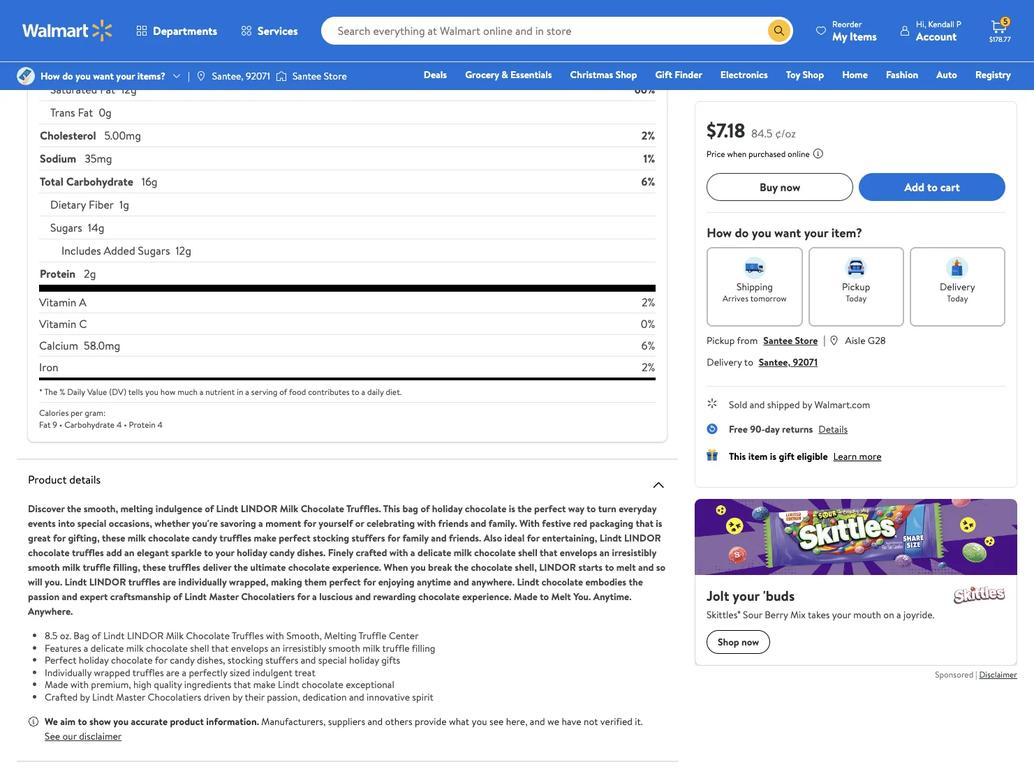 Task type: locate. For each thing, give the bounding box(es) containing it.
1 vertical spatial stuffers
[[266, 654, 298, 668]]

truffles
[[219, 531, 251, 545], [72, 546, 104, 560], [168, 561, 200, 575], [128, 575, 160, 589], [132, 666, 164, 680]]

perfect
[[45, 654, 76, 668]]

calories inside calories per gram: fat 9 • carbohydrate 4 • protein 4
[[39, 407, 69, 419]]

with right truffles
[[266, 629, 284, 643]]

intent image for pickup image
[[845, 257, 868, 279]]

eligible
[[797, 450, 828, 464]]

to inside "button"
[[927, 179, 938, 195]]

others
[[385, 715, 413, 729]]

chocolatiers down the making
[[241, 590, 295, 604]]

of
[[279, 386, 287, 398], [205, 502, 214, 516], [421, 502, 430, 516], [173, 590, 182, 604], [92, 629, 101, 643]]

wrapped
[[94, 666, 130, 680]]

made inside discover the smooth, melting indulgence of lindt lindor milk chocolate truffles. this bag of holiday chocolate is the perfect way to turn everyday events into special occasions, whether you're savoring a moment for yourself or celebrating with friends and family. with festive red packaging that is great for gifting, these milk chocolate candy truffles make perfect stocking stuffers for family and friends. also ideal for entertaining, lindt lindor chocolate truffles add an elegant sparkle to your holiday candy dishes. finely crafted with a delicate milk chocolate shell that envelops an irresistibly smooth milk truffle filling, these truffles deliver the ultimate chocolate experience. when you break the chocolate shell, lindor starts to melt and so will you. lindt lindor truffles are individually wrapped, making them perfect for enjoying anytime and anywhere. lindt chocolate embodies the passion and expert craftsmanship of lindt master chocolatiers for a luscious and rewarding chocolate experience. made to melt you. anytime. anywhere.
[[514, 590, 538, 604]]

0 horizontal spatial |
[[188, 69, 190, 83]]

0 horizontal spatial by
[[80, 690, 90, 704]]

1 vertical spatial perfect
[[279, 531, 311, 545]]

how do you want your items?
[[41, 69, 166, 83]]

protein down tells
[[129, 419, 156, 431]]

1 vertical spatial santee
[[764, 334, 793, 348]]

0 vertical spatial total
[[40, 59, 63, 74]]

1 horizontal spatial master
[[209, 590, 239, 604]]

0 horizontal spatial delivery
[[707, 355, 742, 369]]

truffle inside discover the smooth, melting indulgence of lindt lindor milk chocolate truffles. this bag of holiday chocolate is the perfect way to turn everyday events into special occasions, whether you're savoring a moment for yourself or celebrating with friends and family. with festive red packaging that is great for gifting, these milk chocolate candy truffles make perfect stocking stuffers for family and friends. also ideal for entertaining, lindt lindor chocolate truffles add an elegant sparkle to your holiday candy dishes. finely crafted with a delicate milk chocolate shell that envelops an irresistibly smooth milk truffle filling, these truffles deliver the ultimate chocolate experience. when you break the chocolate shell, lindor starts to melt and so will you. lindt lindor truffles are individually wrapped, making them perfect for enjoying anytime and anywhere. lindt chocolate embodies the passion and expert craftsmanship of lindt master chocolatiers for a luscious and rewarding chocolate experience. made to melt you. anytime. anywhere.
[[83, 561, 111, 575]]

 image left the total fat
[[17, 67, 35, 85]]

sponsored | disclaimer
[[935, 669, 1018, 681]]

holiday down bag
[[79, 654, 109, 668]]

envelops inside 8.5 oz. bag of lindt lindor milk chocolate truffles with smooth, melting truffle center features a delicate milk chocolate shell that envelops an irresistibly smooth milk truffle filling perfect holiday chocolate for candy dishes, stocking stuffers and special holiday gifts individually wrapped truffles are a perfectly sized indulgent treat made with premium, high quality ingredients that make lindt chocolate exceptional crafted by lindt master chocolatiers driven by their passion, dedication and innovative spirit
[[231, 641, 268, 655]]

0 horizontal spatial sugars
[[50, 220, 82, 235]]

1 horizontal spatial truffle
[[382, 641, 410, 655]]

grocery
[[465, 68, 499, 82]]

Walmart Site-Wide search field
[[321, 17, 793, 45]]

way
[[568, 502, 585, 516]]

ultimate
[[250, 561, 286, 575]]

0 vertical spatial your
[[116, 69, 135, 83]]

total for total carbohydrate
[[40, 174, 63, 189]]

fat for trans
[[78, 105, 93, 120]]

1 horizontal spatial sugars
[[138, 243, 170, 258]]

today inside pickup today
[[846, 293, 867, 305]]

dishes,
[[197, 654, 225, 668]]

occasions,
[[109, 517, 152, 531]]

sold and shipped by walmart.com
[[729, 398, 871, 412]]

today
[[846, 293, 867, 305], [947, 293, 968, 305]]

12g left items?
[[121, 82, 137, 97]]

truffle left filling
[[382, 641, 410, 655]]

santee store
[[293, 69, 347, 83]]

accurate
[[131, 715, 168, 729]]

dedication
[[303, 690, 347, 704]]

santee up santee, 92071 button
[[764, 334, 793, 348]]

0 vertical spatial %
[[587, 36, 594, 52]]

1 horizontal spatial milk
[[280, 502, 298, 516]]

pickup from santee store |
[[707, 332, 826, 348]]

0 horizontal spatial 4
[[117, 419, 122, 431]]

the up wrapped, at the left of the page
[[234, 561, 248, 575]]

smooth
[[28, 561, 60, 575], [328, 641, 360, 655]]

fat for total
[[66, 59, 82, 74]]

0 horizontal spatial protein
[[40, 266, 76, 281]]

1 horizontal spatial your
[[216, 546, 234, 560]]

registry one debit
[[904, 68, 1011, 101]]

delicate up wrapped
[[91, 641, 124, 655]]

4 right gram:
[[117, 419, 122, 431]]

fiber
[[89, 197, 114, 212]]

an up 'filling,'
[[124, 546, 135, 560]]

your left item?
[[804, 224, 829, 242]]

are inside 8.5 oz. bag of lindt lindor milk chocolate truffles with smooth, melting truffle center features a delicate milk chocolate shell that envelops an irresistibly smooth milk truffle filling perfect holiday chocolate for candy dishes, stocking stuffers and special holiday gifts individually wrapped truffles are a perfectly sized indulgent treat made with premium, high quality ingredients that make lindt chocolate exceptional crafted by lindt master chocolatiers driven by their passion, dedication and innovative spirit
[[166, 666, 180, 680]]

shipping arrives tomorrow
[[723, 280, 787, 305]]

you.
[[574, 590, 591, 604]]

1 vertical spatial truffle
[[382, 641, 410, 655]]

2 today from the left
[[947, 293, 968, 305]]

2 horizontal spatial is
[[770, 450, 777, 464]]

calories for calories
[[39, 3, 98, 27]]

fat
[[66, 59, 82, 74], [100, 82, 115, 97], [78, 105, 93, 120], [39, 419, 51, 431]]

special up gifting,
[[77, 517, 106, 531]]

santee inside pickup from santee store |
[[764, 334, 793, 348]]

1 horizontal spatial shop
[[803, 68, 824, 82]]

master inside discover the smooth, melting indulgence of lindt lindor milk chocolate truffles. this bag of holiday chocolate is the perfect way to turn everyday events into special occasions, whether you're savoring a moment for yourself or celebrating with friends and family. with festive red packaging that is great for gifting, these milk chocolate candy truffles make perfect stocking stuffers for family and friends. also ideal for entertaining, lindt lindor chocolate truffles add an elegant sparkle to your holiday candy dishes. finely crafted with a delicate milk chocolate shell that envelops an irresistibly smooth milk truffle filling, these truffles deliver the ultimate chocolate experience. when you break the chocolate shell, lindor starts to melt and so will you. lindt lindor truffles are individually wrapped, making them perfect for enjoying anytime and anywhere. lindt chocolate embodies the passion and expert craftsmanship of lindt master chocolatiers for a luscious and rewarding chocolate experience. made to melt you. anytime. anywhere.
[[209, 590, 239, 604]]

0 horizontal spatial store
[[324, 69, 347, 83]]

chocolate right passion,
[[302, 678, 344, 692]]

0 vertical spatial special
[[77, 517, 106, 531]]

stocking down truffles
[[228, 654, 263, 668]]

0 vertical spatial how
[[41, 69, 60, 83]]

calories
[[39, 3, 98, 27], [39, 407, 69, 419]]

shipped
[[768, 398, 800, 412]]

want down the 'now'
[[775, 224, 801, 242]]

0 vertical spatial made
[[514, 590, 538, 604]]

0 horizontal spatial your
[[116, 69, 135, 83]]

2 total from the top
[[40, 174, 63, 189]]

shipping
[[737, 280, 773, 294]]

• right '9'
[[59, 419, 62, 431]]

1 vertical spatial master
[[116, 690, 145, 704]]

1 2% from the top
[[642, 128, 655, 143]]

1 total from the top
[[40, 59, 63, 74]]

sodium
[[40, 151, 76, 166]]

verified
[[601, 715, 633, 729]]

1 today from the left
[[846, 293, 867, 305]]

and left others
[[368, 715, 383, 729]]

gifts
[[381, 654, 400, 668]]

do up intent image for shipping
[[735, 224, 749, 242]]

this inside discover the smooth, melting indulgence of lindt lindor milk chocolate truffles. this bag of holiday chocolate is the perfect way to turn everyday events into special occasions, whether you're savoring a moment for yourself or celebrating with friends and family. with festive red packaging that is great for gifting, these milk chocolate candy truffles make perfect stocking stuffers for family and friends. also ideal for entertaining, lindt lindor chocolate truffles add an elegant sparkle to your holiday candy dishes. finely crafted with a delicate milk chocolate shell that envelops an irresistibly smooth milk truffle filling, these truffles deliver the ultimate chocolate experience. when you break the chocolate shell, lindor starts to melt and so will you. lindt lindor truffles are individually wrapped, making them perfect for enjoying anytime and anywhere. lindt chocolate embodies the passion and expert craftsmanship of lindt master chocolatiers for a luscious and rewarding chocolate experience. made to melt you. anytime. anywhere.
[[383, 502, 400, 516]]

quality
[[154, 678, 182, 692]]

0 vertical spatial 92071
[[246, 69, 270, 83]]

gift
[[655, 68, 673, 82]]

purchased
[[749, 148, 786, 160]]

|
[[188, 69, 190, 83], [824, 332, 826, 348], [976, 669, 977, 681]]

protein up vitamin a
[[40, 266, 76, 281]]

1 vertical spatial |
[[824, 332, 826, 348]]

bag
[[403, 502, 418, 516]]

shop inside 'link'
[[616, 68, 637, 82]]

2 vertical spatial candy
[[170, 654, 195, 668]]

0 horizontal spatial stocking
[[228, 654, 263, 668]]

16g
[[142, 174, 158, 189]]

santee, down pickup from santee store |
[[759, 355, 791, 369]]

1 horizontal spatial smooth
[[328, 641, 360, 655]]

smooth up will
[[28, 561, 60, 575]]

or
[[355, 517, 364, 531]]

these
[[102, 531, 125, 545], [143, 561, 166, 575]]

1 vertical spatial pickup
[[707, 334, 735, 348]]

vitamin for vitamin a
[[39, 295, 76, 310]]

candy
[[192, 531, 217, 545], [270, 546, 295, 560], [170, 654, 195, 668]]

gift
[[779, 450, 795, 464]]

these up "add"
[[102, 531, 125, 545]]

master down individually
[[209, 590, 239, 604]]

 image
[[17, 67, 35, 85], [276, 69, 287, 83], [195, 71, 207, 82]]

indulgence
[[156, 502, 202, 516]]

special inside 8.5 oz. bag of lindt lindor milk chocolate truffles with smooth, melting truffle center features a delicate milk chocolate shell that envelops an irresistibly smooth milk truffle filling perfect holiday chocolate for candy dishes, stocking stuffers and special holiday gifts individually wrapped truffles are a perfectly sized indulgent treat made with premium, high quality ingredients that make lindt chocolate exceptional crafted by lindt master chocolatiers driven by their passion, dedication and innovative spirit
[[318, 654, 347, 668]]

returns
[[783, 423, 813, 437]]

lindt right bag
[[103, 629, 125, 643]]

stuffers inside 8.5 oz. bag of lindt lindor milk chocolate truffles with smooth, melting truffle center features a delicate milk chocolate shell that envelops an irresistibly smooth milk truffle filling perfect holiday chocolate for candy dishes, stocking stuffers and special holiday gifts individually wrapped truffles are a perfectly sized indulgent treat made with premium, high quality ingredients that make lindt chocolate exceptional crafted by lindt master chocolatiers driven by their passion, dedication and innovative spirit
[[266, 654, 298, 668]]

1 • from the left
[[59, 419, 62, 431]]

make
[[254, 531, 276, 545], [253, 678, 276, 692]]

how for how do you want your items?
[[41, 69, 60, 83]]

1 calories from the top
[[39, 3, 98, 27]]

 image for santee, 92071
[[195, 71, 207, 82]]

do left 17g
[[62, 69, 73, 83]]

1 vertical spatial 6%
[[642, 338, 655, 353]]

grocery & essentials link
[[459, 67, 558, 82]]

3 2% from the top
[[642, 360, 655, 375]]

pickup for pickup from santee store |
[[707, 334, 735, 348]]

total down sodium
[[40, 174, 63, 189]]

truffle down "add"
[[83, 561, 111, 575]]

shell up shell,
[[518, 546, 538, 560]]

delivery down intent image for delivery
[[940, 280, 975, 294]]

today for delivery
[[947, 293, 968, 305]]

$7.18
[[707, 117, 746, 144]]

for down with
[[527, 531, 540, 545]]

4
[[117, 419, 122, 431], [158, 419, 163, 431]]

a left daily
[[361, 386, 365, 398]]

irresistibly inside 8.5 oz. bag of lindt lindor milk chocolate truffles with smooth, melting truffle center features a delicate milk chocolate shell that envelops an irresistibly smooth milk truffle filling perfect holiday chocolate for candy dishes, stocking stuffers and special holiday gifts individually wrapped truffles are a perfectly sized indulgent treat made with premium, high quality ingredients that make lindt chocolate exceptional crafted by lindt master chocolatiers driven by their passion, dedication and innovative spirit
[[283, 641, 326, 655]]

by left their
[[233, 690, 243, 704]]

0 horizontal spatial chocolate
[[186, 629, 230, 643]]

1 horizontal spatial store
[[795, 334, 818, 348]]

1 horizontal spatial santee,
[[759, 355, 791, 369]]

vitamin
[[39, 295, 76, 310], [39, 316, 76, 332]]

santee,
[[212, 69, 244, 83], [759, 355, 791, 369]]

2 6% from the top
[[642, 338, 655, 353]]

total for total fat
[[40, 59, 63, 74]]

1 vertical spatial want
[[775, 224, 801, 242]]

experience. down anywhere.
[[462, 590, 512, 604]]

1 vertical spatial 2%
[[642, 295, 655, 310]]

walmart image
[[22, 20, 113, 42]]

for left enjoying
[[363, 575, 376, 589]]

1 vertical spatial chocolate
[[186, 629, 230, 643]]

value*
[[624, 36, 655, 52]]

stocking inside discover the smooth, melting indulgence of lindt lindor milk chocolate truffles. this bag of holiday chocolate is the perfect way to turn everyday events into special occasions, whether you're savoring a moment for yourself or celebrating with friends and family. with festive red packaging that is great for gifting, these milk chocolate candy truffles make perfect stocking stuffers for family and friends. also ideal for entertaining, lindt lindor chocolate truffles add an elegant sparkle to your holiday candy dishes. finely crafted with a delicate milk chocolate shell that envelops an irresistibly smooth milk truffle filling, these truffles deliver the ultimate chocolate experience. when you break the chocolate shell, lindor starts to melt and so will you. lindt lindor truffles are individually wrapped, making them perfect for enjoying anytime and anywhere. lindt chocolate embodies the passion and expert craftsmanship of lindt master chocolatiers for a luscious and rewarding chocolate experience. made to melt you. anytime. anywhere.
[[313, 531, 349, 545]]

a right the quality
[[182, 666, 187, 680]]

daily
[[597, 36, 621, 52], [67, 386, 85, 398]]

daily left value* in the top right of the page
[[597, 36, 621, 52]]

christmas
[[570, 68, 613, 82]]

this up celebrating
[[383, 502, 400, 516]]

shop for christmas shop
[[616, 68, 637, 82]]

this left the item
[[729, 450, 746, 464]]

0 vertical spatial is
[[770, 450, 777, 464]]

irresistibly up melt
[[612, 546, 657, 560]]

0 vertical spatial delicate
[[418, 546, 451, 560]]

do for how do you want your items?
[[62, 69, 73, 83]]

1 vertical spatial smooth
[[328, 641, 360, 655]]

1 horizontal spatial 4
[[158, 419, 163, 431]]

carbohydrate inside calories per gram: fat 9 • carbohydrate 4 • protein 4
[[64, 419, 115, 431]]

perfectly
[[189, 666, 227, 680]]

0 horizontal spatial pickup
[[707, 334, 735, 348]]

details button
[[819, 423, 848, 437]]

1 horizontal spatial stocking
[[313, 531, 349, 545]]

2 • from the left
[[124, 419, 127, 431]]

0 horizontal spatial these
[[102, 531, 125, 545]]

fat up saturated at the top left of page
[[66, 59, 82, 74]]

lindt up show
[[92, 690, 114, 704]]

1 horizontal spatial envelops
[[560, 546, 597, 560]]

0 horizontal spatial master
[[116, 690, 145, 704]]

for down the into
[[53, 531, 66, 545]]

your up 'deliver'
[[216, 546, 234, 560]]

2 vertical spatial is
[[656, 517, 663, 531]]

is left gift
[[770, 450, 777, 464]]

you
[[75, 69, 91, 83], [752, 224, 772, 242], [145, 386, 158, 398], [411, 561, 426, 575], [113, 715, 129, 729], [472, 715, 487, 729]]

total fat
[[40, 59, 82, 74]]

with
[[520, 517, 540, 531]]

your left items?
[[116, 69, 135, 83]]

for up the quality
[[155, 654, 167, 668]]

fat up 0g
[[100, 82, 115, 97]]

0 horizontal spatial is
[[509, 502, 515, 516]]

pickup
[[842, 280, 870, 294], [707, 334, 735, 348]]

0 horizontal spatial smooth
[[28, 561, 60, 575]]

6% for 16g
[[641, 174, 655, 189]]

add to cart button
[[859, 173, 1006, 201]]

1 shop from the left
[[616, 68, 637, 82]]

iron
[[39, 360, 58, 375]]

an inside 8.5 oz. bag of lindt lindor milk chocolate truffles with smooth, melting truffle center features a delicate milk chocolate shell that envelops an irresistibly smooth milk truffle filling perfect holiday chocolate for candy dishes, stocking stuffers and special holiday gifts individually wrapped truffles are a perfectly sized indulgent treat made with premium, high quality ingredients that make lindt chocolate exceptional crafted by lindt master chocolatiers driven by their passion, dedication and innovative spirit
[[271, 641, 280, 655]]

are inside discover the smooth, melting indulgence of lindt lindor milk chocolate truffles. this bag of holiday chocolate is the perfect way to turn everyday events into special occasions, whether you're savoring a moment for yourself or celebrating with friends and family. with festive red packaging that is great for gifting, these milk chocolate candy truffles make perfect stocking stuffers for family and friends. also ideal for entertaining, lindt lindor chocolate truffles add an elegant sparkle to your holiday candy dishes. finely crafted with a delicate milk chocolate shell that envelops an irresistibly smooth milk truffle filling, these truffles deliver the ultimate chocolate experience. when you break the chocolate shell, lindor starts to melt and so will you. lindt lindor truffles are individually wrapped, making them perfect for enjoying anytime and anywhere. lindt chocolate embodies the passion and expert craftsmanship of lindt master chocolatiers for a luscious and rewarding chocolate experience. made to melt you. anytime. anywhere.
[[163, 575, 176, 589]]

truffle
[[359, 629, 387, 643]]

perfect down moment
[[279, 531, 311, 545]]

departments button
[[124, 14, 229, 47]]

your for item?
[[804, 224, 829, 242]]

0 horizontal spatial •
[[59, 419, 62, 431]]

truffle inside 8.5 oz. bag of lindt lindor milk chocolate truffles with smooth, melting truffle center features a delicate milk chocolate shell that envelops an irresistibly smooth milk truffle filling perfect holiday chocolate for candy dishes, stocking stuffers and special holiday gifts individually wrapped truffles are a perfectly sized indulgent treat made with premium, high quality ingredients that make lindt chocolate exceptional crafted by lindt master chocolatiers driven by their passion, dedication and innovative spirit
[[382, 641, 410, 655]]

vitamin up calcium
[[39, 316, 76, 332]]

smooth inside 8.5 oz. bag of lindt lindor milk chocolate truffles with smooth, melting truffle center features a delicate milk chocolate shell that envelops an irresistibly smooth milk truffle filling perfect holiday chocolate for candy dishes, stocking stuffers and special holiday gifts individually wrapped truffles are a perfectly sized indulgent treat made with premium, high quality ingredients that make lindt chocolate exceptional crafted by lindt master chocolatiers driven by their passion, dedication and innovative spirit
[[328, 641, 360, 655]]

chocolate up the quality
[[146, 641, 188, 655]]

1 6% from the top
[[641, 174, 655, 189]]

0 vertical spatial 12g
[[121, 82, 137, 97]]

0 vertical spatial delivery
[[940, 280, 975, 294]]

search icon image
[[774, 25, 785, 36]]

0 vertical spatial calories
[[39, 3, 98, 27]]

0 vertical spatial are
[[163, 575, 176, 589]]

crafted
[[356, 546, 387, 560]]

walmart+
[[970, 87, 1011, 101]]

an up starts
[[600, 546, 610, 560]]

0 vertical spatial 2%
[[642, 128, 655, 143]]

daily left value at bottom left
[[67, 386, 85, 398]]

ideal
[[504, 531, 525, 545]]

your for items?
[[116, 69, 135, 83]]

0 vertical spatial irresistibly
[[612, 546, 657, 560]]

5.00mg
[[104, 128, 141, 143]]

chocolate up yourself
[[301, 502, 344, 516]]

walmart.com
[[815, 398, 871, 412]]

chocolatiers up the product
[[148, 690, 201, 704]]

1 horizontal spatial perfect
[[329, 575, 361, 589]]

moment
[[266, 517, 301, 531]]

red
[[573, 517, 588, 531]]

and down friends
[[431, 531, 447, 545]]

fashion
[[886, 68, 919, 82]]

deliver
[[203, 561, 231, 575]]

details
[[69, 472, 101, 487]]

lindt down shell,
[[517, 575, 539, 589]]

great
[[28, 531, 51, 545]]

2 vertical spatial your
[[216, 546, 234, 560]]

auto link
[[930, 67, 964, 82]]

12g right added
[[176, 243, 191, 258]]

intent image for shipping image
[[744, 257, 766, 279]]

1 horizontal spatial chocolatiers
[[241, 590, 295, 604]]

35mg
[[85, 151, 112, 166]]

chocolatiers
[[241, 590, 295, 604], [148, 690, 201, 704]]

legal information image
[[813, 148, 824, 159]]

smooth right 'smooth,'
[[328, 641, 360, 655]]

0 horizontal spatial delicate
[[91, 641, 124, 655]]

what
[[449, 715, 469, 729]]

0 horizontal spatial santee
[[293, 69, 322, 83]]

0 vertical spatial this
[[729, 450, 746, 464]]

today for pickup
[[846, 293, 867, 305]]

your inside discover the smooth, melting indulgence of lindt lindor milk chocolate truffles. this bag of holiday chocolate is the perfect way to turn everyday events into special occasions, whether you're savoring a moment for yourself or celebrating with friends and family. with festive red packaging that is great for gifting, these milk chocolate candy truffles make perfect stocking stuffers for family and friends. also ideal for entertaining, lindt lindor chocolate truffles add an elegant sparkle to your holiday candy dishes. finely crafted with a delicate milk chocolate shell that envelops an irresistibly smooth milk truffle filling, these truffles deliver the ultimate chocolate experience. when you break the chocolate shell, lindor starts to melt and so will you. lindt lindor truffles are individually wrapped, making them perfect for enjoying anytime and anywhere. lindt chocolate embodies the passion and expert craftsmanship of lindt master chocolatiers for a luscious and rewarding chocolate experience. made to melt you. anytime. anywhere.
[[216, 546, 234, 560]]

and up friends.
[[471, 517, 486, 531]]

irresistibly up treat
[[283, 641, 326, 655]]

today inside "delivery today"
[[947, 293, 968, 305]]

item
[[749, 450, 768, 464]]

candy down you're
[[192, 531, 217, 545]]

1 vertical spatial irresistibly
[[283, 641, 326, 655]]

lindt down individually
[[185, 590, 207, 604]]

pickup left from
[[707, 334, 735, 348]]

1 vertical spatial do
[[735, 224, 749, 242]]

0 vertical spatial stocking
[[313, 531, 349, 545]]

chocolate inside 8.5 oz. bag of lindt lindor milk chocolate truffles with smooth, melting truffle center features a delicate milk chocolate shell that envelops an irresistibly smooth milk truffle filling perfect holiday chocolate for candy dishes, stocking stuffers and special holiday gifts individually wrapped truffles are a perfectly sized indulgent treat made with premium, high quality ingredients that make lindt chocolate exceptional crafted by lindt master chocolatiers driven by their passion, dedication and innovative spirit
[[186, 629, 230, 643]]

2 shop from the left
[[803, 68, 824, 82]]

0 horizontal spatial 92071
[[246, 69, 270, 83]]

the up the into
[[67, 502, 81, 516]]

2 horizontal spatial  image
[[276, 69, 287, 83]]

shell up 'perfectly'
[[190, 641, 209, 655]]

see
[[490, 715, 504, 729]]

carbohydrate down the 35mg
[[66, 174, 133, 189]]

make down moment
[[254, 531, 276, 545]]

that down everyday
[[636, 517, 654, 531]]

12g
[[121, 82, 137, 97], [176, 243, 191, 258]]

1 horizontal spatial made
[[514, 590, 538, 604]]

total carbohydrate
[[40, 174, 133, 189]]

1 horizontal spatial daily
[[597, 36, 621, 52]]

made
[[514, 590, 538, 604], [45, 678, 68, 692]]

chocolate inside discover the smooth, melting indulgence of lindt lindor milk chocolate truffles. this bag of holiday chocolate is the perfect way to turn everyday events into special occasions, whether you're savoring a moment for yourself or celebrating with friends and family. with festive red packaging that is great for gifting, these milk chocolate candy truffles make perfect stocking stuffers for family and friends. also ideal for entertaining, lindt lindor chocolate truffles add an elegant sparkle to your holiday candy dishes. finely crafted with a delicate milk chocolate shell that envelops an irresistibly smooth milk truffle filling, these truffles deliver the ultimate chocolate experience. when you break the chocolate shell, lindor starts to melt and so will you. lindt lindor truffles are individually wrapped, making them perfect for enjoying anytime and anywhere. lindt chocolate embodies the passion and expert craftsmanship of lindt master chocolatiers for a luscious and rewarding chocolate experience. made to melt you. anytime. anywhere.
[[301, 502, 344, 516]]

c
[[79, 316, 87, 332]]

1 4 from the left
[[117, 419, 122, 431]]

2 calories from the top
[[39, 407, 69, 419]]

1 horizontal spatial do
[[735, 224, 749, 242]]

0 horizontal spatial santee,
[[212, 69, 244, 83]]

value
[[87, 386, 107, 398]]

toy
[[786, 68, 800, 82]]

santee down services
[[293, 69, 322, 83]]

candy inside 8.5 oz. bag of lindt lindor milk chocolate truffles with smooth, melting truffle center features a delicate milk chocolate shell that envelops an irresistibly smooth milk truffle filling perfect holiday chocolate for candy dishes, stocking stuffers and special holiday gifts individually wrapped truffles are a perfectly sized indulgent treat made with premium, high quality ingredients that make lindt chocolate exceptional crafted by lindt master chocolatiers driven by their passion, dedication and innovative spirit
[[170, 654, 195, 668]]

shop down % daily value*
[[616, 68, 637, 82]]

make inside 8.5 oz. bag of lindt lindor milk chocolate truffles with smooth, melting truffle center features a delicate milk chocolate shell that envelops an irresistibly smooth milk truffle filling perfect holiday chocolate for candy dishes, stocking stuffers and special holiday gifts individually wrapped truffles are a perfectly sized indulgent treat made with premium, high quality ingredients that make lindt chocolate exceptional crafted by lindt master chocolatiers driven by their passion, dedication and innovative spirit
[[253, 678, 276, 692]]

delivery for today
[[940, 280, 975, 294]]

2 vitamin from the top
[[39, 316, 76, 332]]

vitamin a
[[39, 295, 87, 310]]

1 horizontal spatial •
[[124, 419, 127, 431]]

pickup inside pickup from santee store |
[[707, 334, 735, 348]]

for down celebrating
[[388, 531, 400, 545]]

1 horizontal spatial is
[[656, 517, 663, 531]]

0 vertical spatial chocolatiers
[[241, 590, 295, 604]]

truffles down savoring
[[219, 531, 251, 545]]

0 vertical spatial smooth
[[28, 561, 60, 575]]

are right high
[[166, 666, 180, 680]]

milk inside 8.5 oz. bag of lindt lindor milk chocolate truffles with smooth, melting truffle center features a delicate milk chocolate shell that envelops an irresistibly smooth milk truffle filling perfect holiday chocolate for candy dishes, stocking stuffers and special holiday gifts individually wrapped truffles are a perfectly sized indulgent treat made with premium, high quality ingredients that make lindt chocolate exceptional crafted by lindt master chocolatiers driven by their passion, dedication and innovative spirit
[[166, 629, 184, 643]]

by right crafted
[[80, 690, 90, 704]]

1 vitamin from the top
[[39, 295, 76, 310]]

0 horizontal spatial shell
[[190, 641, 209, 655]]

2 4 from the left
[[158, 419, 163, 431]]

delivery down from
[[707, 355, 742, 369]]

0 horizontal spatial truffle
[[83, 561, 111, 575]]

1 vertical spatial protein
[[129, 419, 156, 431]]

lindor inside 8.5 oz. bag of lindt lindor milk chocolate truffles with smooth, melting truffle center features a delicate milk chocolate shell that envelops an irresistibly smooth milk truffle filling perfect holiday chocolate for candy dishes, stocking stuffers and special holiday gifts individually wrapped truffles are a perfectly sized indulgent treat made with premium, high quality ingredients that make lindt chocolate exceptional crafted by lindt master chocolatiers driven by their passion, dedication and innovative spirit
[[127, 629, 164, 643]]

1 horizontal spatial protein
[[129, 419, 156, 431]]

1 vertical spatial made
[[45, 678, 68, 692]]

and right anytime
[[454, 575, 469, 589]]

shell inside discover the smooth, melting indulgence of lindt lindor milk chocolate truffles. this bag of holiday chocolate is the perfect way to turn everyday events into special occasions, whether you're savoring a moment for yourself or celebrating with friends and family. with festive red packaging that is great for gifting, these milk chocolate candy truffles make perfect stocking stuffers for family and friends. also ideal for entertaining, lindt lindor chocolate truffles add an elegant sparkle to your holiday candy dishes. finely crafted with a delicate milk chocolate shell that envelops an irresistibly smooth milk truffle filling, these truffles deliver the ultimate chocolate experience. when you break the chocolate shell, lindor starts to melt and so will you. lindt lindor truffles are individually wrapped, making them perfect for enjoying anytime and anywhere. lindt chocolate embodies the passion and expert craftsmanship of lindt master chocolatiers for a luscious and rewarding chocolate experience. made to melt you. anytime. anywhere.
[[518, 546, 538, 560]]

milk
[[280, 502, 298, 516], [166, 629, 184, 643]]

fat left 0g
[[78, 105, 93, 120]]

truffles inside 8.5 oz. bag of lindt lindor milk chocolate truffles with smooth, melting truffle center features a delicate milk chocolate shell that envelops an irresistibly smooth milk truffle filling perfect holiday chocolate for candy dishes, stocking stuffers and special holiday gifts individually wrapped truffles are a perfectly sized indulgent treat made with premium, high quality ingredients that make lindt chocolate exceptional crafted by lindt master chocolatiers driven by their passion, dedication and innovative spirit
[[132, 666, 164, 680]]

milk up moment
[[280, 502, 298, 516]]

0 horizontal spatial irresistibly
[[283, 641, 326, 655]]

calories for calories per gram: fat 9 • carbohydrate 4 • protein 4
[[39, 407, 69, 419]]

0 vertical spatial envelops
[[560, 546, 597, 560]]

stocking inside 8.5 oz. bag of lindt lindor milk chocolate truffles with smooth, melting truffle center features a delicate milk chocolate shell that envelops an irresistibly smooth milk truffle filling perfect holiday chocolate for candy dishes, stocking stuffers and special holiday gifts individually wrapped truffles are a perfectly sized indulgent treat made with premium, high quality ingredients that make lindt chocolate exceptional crafted by lindt master chocolatiers driven by their passion, dedication and innovative spirit
[[228, 654, 263, 668]]

1 vertical spatial envelops
[[231, 641, 268, 655]]

price
[[707, 148, 726, 160]]

17g
[[90, 59, 105, 74]]

6% for 58.0mg
[[642, 338, 655, 353]]

0 vertical spatial shell
[[518, 546, 538, 560]]

1 vertical spatial daily
[[67, 386, 85, 398]]

reorder
[[833, 18, 862, 30]]

essentials
[[511, 68, 552, 82]]

0 horizontal spatial want
[[93, 69, 114, 83]]



Task type: vqa. For each thing, say whether or not it's contained in the screenshot.


Task type: describe. For each thing, give the bounding box(es) containing it.
milk left gifts
[[363, 641, 380, 655]]

1g
[[119, 197, 129, 212]]

a down family
[[411, 546, 415, 560]]

truffles.
[[346, 502, 381, 516]]

sugars 14g
[[50, 220, 104, 235]]

2 horizontal spatial perfect
[[534, 502, 566, 516]]

and down you.
[[62, 590, 77, 604]]

add
[[106, 546, 122, 560]]

per
[[71, 407, 83, 419]]

lindor up savoring
[[241, 502, 278, 516]]

chocolate down whether
[[148, 531, 190, 545]]

to inside we aim to show you accurate product information. manufacturers, suppliers and others provide what you see here, and we have not verified it. see our disclaimer
[[78, 715, 87, 729]]

smooth inside discover the smooth, melting indulgence of lindt lindor milk chocolate truffles. this bag of holiday chocolate is the perfect way to turn everyday events into special occasions, whether you're savoring a moment for yourself or celebrating with friends and family. with festive red packaging that is great for gifting, these milk chocolate candy truffles make perfect stocking stuffers for family and friends. also ideal for entertaining, lindt lindor chocolate truffles add an elegant sparkle to your holiday candy dishes. finely crafted with a delicate milk chocolate shell that envelops an irresistibly smooth milk truffle filling, these truffles deliver the ultimate chocolate experience. when you break the chocolate shell, lindor starts to melt and so will you. lindt lindor truffles are individually wrapped, making them perfect for enjoying anytime and anywhere. lindt chocolate embodies the passion and expert craftsmanship of lindt master chocolatiers for a luscious and rewarding chocolate experience. made to melt you. anytime. anywhere.
[[28, 561, 60, 575]]

1 vertical spatial candy
[[270, 546, 295, 560]]

the right break
[[454, 561, 469, 575]]

how
[[160, 386, 176, 398]]

for inside 8.5 oz. bag of lindt lindor milk chocolate truffles with smooth, melting truffle center features a delicate milk chocolate shell that envelops an irresistibly smooth milk truffle filling perfect holiday chocolate for candy dishes, stocking stuffers and special holiday gifts individually wrapped truffles are a perfectly sized indulgent treat made with premium, high quality ingredients that make lindt chocolate exceptional crafted by lindt master chocolatiers driven by their passion, dedication and innovative spirit
[[155, 654, 167, 668]]

buy now button
[[707, 173, 854, 201]]

tomorrow
[[751, 293, 787, 305]]

driven
[[204, 690, 230, 704]]

chocolate up high
[[111, 654, 153, 668]]

chocolatiers inside 8.5 oz. bag of lindt lindor milk chocolate truffles with smooth, melting truffle center features a delicate milk chocolate shell that envelops an irresistibly smooth milk truffle filling perfect holiday chocolate for candy dishes, stocking stuffers and special holiday gifts individually wrapped truffles are a perfectly sized indulgent treat made with premium, high quality ingredients that make lindt chocolate exceptional crafted by lindt master chocolatiers driven by their passion, dedication and innovative spirit
[[148, 690, 201, 704]]

with down perfect
[[71, 678, 89, 692]]

break
[[428, 561, 452, 575]]

1 horizontal spatial these
[[143, 561, 166, 575]]

2 2% from the top
[[642, 295, 655, 310]]

shell inside 8.5 oz. bag of lindt lindor milk chocolate truffles with smooth, melting truffle center features a delicate milk chocolate shell that envelops an irresistibly smooth milk truffle filling perfect holiday chocolate for candy dishes, stocking stuffers and special holiday gifts individually wrapped truffles are a perfectly sized indulgent treat made with premium, high quality ingredients that make lindt chocolate exceptional crafted by lindt master chocolatiers driven by their passion, dedication and innovative spirit
[[190, 641, 209, 655]]

to left daily
[[352, 386, 359, 398]]

chocolate down "dishes."
[[288, 561, 330, 575]]

one
[[904, 87, 925, 101]]

0 vertical spatial santee
[[293, 69, 322, 83]]

delicate inside 8.5 oz. bag of lindt lindor milk chocolate truffles with smooth, melting truffle center features a delicate milk chocolate shell that envelops an irresistibly smooth milk truffle filling perfect holiday chocolate for candy dishes, stocking stuffers and special holiday gifts individually wrapped truffles are a perfectly sized indulgent treat made with premium, high quality ingredients that make lindt chocolate exceptional crafted by lindt master chocolatiers driven by their passion, dedication and innovative spirit
[[91, 641, 124, 655]]

christmas shop
[[570, 68, 637, 82]]

0 vertical spatial store
[[324, 69, 347, 83]]

milk up wrapped
[[126, 641, 144, 655]]

2 horizontal spatial |
[[976, 669, 977, 681]]

chocolate down also
[[474, 546, 516, 560]]

make inside discover the smooth, melting indulgence of lindt lindor milk chocolate truffles. this bag of holiday chocolate is the perfect way to turn everyday events into special occasions, whether you're savoring a moment for yourself or celebrating with friends and family. with festive red packaging that is great for gifting, these milk chocolate candy truffles make perfect stocking stuffers for family and friends. also ideal for entertaining, lindt lindor chocolate truffles add an elegant sparkle to your holiday candy dishes. finely crafted with a delicate milk chocolate shell that envelops an irresistibly smooth milk truffle filling, these truffles deliver the ultimate chocolate experience. when you break the chocolate shell, lindor starts to melt and so will you. lindt lindor truffles are individually wrapped, making them perfect for enjoying anytime and anywhere. lindt chocolate embodies the passion and expert craftsmanship of lindt master chocolatiers for a luscious and rewarding chocolate experience. made to melt you. anytime. anywhere.
[[254, 531, 276, 545]]

the down melt
[[629, 575, 643, 589]]

and up suppliers
[[349, 690, 364, 704]]

shell,
[[515, 561, 537, 575]]

1 horizontal spatial by
[[233, 690, 243, 704]]

irresistibly inside discover the smooth, melting indulgence of lindt lindor milk chocolate truffles. this bag of holiday chocolate is the perfect way to turn everyday events into special occasions, whether you're savoring a moment for yourself or celebrating with friends and family. with festive red packaging that is great for gifting, these milk chocolate candy truffles make perfect stocking stuffers for family and friends. also ideal for entertaining, lindt lindor chocolate truffles add an elegant sparkle to your holiday candy dishes. finely crafted with a delicate milk chocolate shell that envelops an irresistibly smooth milk truffle filling, these truffles deliver the ultimate chocolate experience. when you break the chocolate shell, lindor starts to melt and so will you. lindt lindor truffles are individually wrapped, making them perfect for enjoying anytime and anywhere. lindt chocolate embodies the passion and expert craftsmanship of lindt master chocolatiers for a luscious and rewarding chocolate experience. made to melt you. anytime. anywhere.
[[612, 546, 657, 560]]

elegant
[[137, 546, 169, 560]]

shop for toy shop
[[803, 68, 824, 82]]

made inside 8.5 oz. bag of lindt lindor milk chocolate truffles with smooth, melting truffle center features a delicate milk chocolate shell that envelops an irresistibly smooth milk truffle filling perfect holiday chocolate for candy dishes, stocking stuffers and special holiday gifts individually wrapped truffles are a perfectly sized indulgent treat made with premium, high quality ingredients that make lindt chocolate exceptional crafted by lindt master chocolatiers driven by their passion, dedication and innovative spirit
[[45, 678, 68, 692]]

holiday up ultimate
[[237, 546, 267, 560]]

manufacturers,
[[261, 715, 326, 729]]

84.5
[[751, 126, 773, 141]]

truffles down gifting,
[[72, 546, 104, 560]]

bag
[[74, 629, 90, 643]]

my
[[833, 28, 847, 44]]

includes
[[61, 243, 101, 258]]

0 vertical spatial carbohydrate
[[66, 174, 133, 189]]

1 vertical spatial santee,
[[759, 355, 791, 369]]

cart
[[941, 179, 960, 195]]

milk down friends.
[[454, 546, 472, 560]]

add
[[905, 179, 925, 195]]

lindt down packaging
[[600, 531, 622, 545]]

calcium
[[39, 338, 78, 353]]

that right "driven"
[[234, 678, 251, 692]]

2% for 0%
[[642, 360, 655, 375]]

toy shop
[[786, 68, 824, 82]]

product
[[28, 472, 67, 487]]

see our disclaimer button
[[45, 730, 122, 744]]

also
[[484, 531, 502, 545]]

envelops inside discover the smooth, melting indulgence of lindt lindor milk chocolate truffles. this bag of holiday chocolate is the perfect way to turn everyday events into special occasions, whether you're savoring a moment for yourself or celebrating with friends and family. with festive red packaging that is great for gifting, these milk chocolate candy truffles make perfect stocking stuffers for family and friends. also ideal for entertaining, lindt lindor chocolate truffles add an elegant sparkle to your holiday candy dishes. finely crafted with a delicate milk chocolate shell that envelops an irresistibly smooth milk truffle filling, these truffles deliver the ultimate chocolate experience. when you break the chocolate shell, lindor starts to melt and so will you. lindt lindor truffles are individually wrapped, making them perfect for enjoying anytime and anywhere. lindt chocolate embodies the passion and expert craftsmanship of lindt master chocolatiers for a luscious and rewarding chocolate experience. made to melt you. anytime. anywhere.
[[560, 546, 597, 560]]

 image for santee store
[[276, 69, 287, 83]]

provide
[[415, 715, 447, 729]]

wrapped,
[[229, 575, 269, 589]]

truffles down "sparkle"
[[168, 561, 200, 575]]

1 horizontal spatial 92071
[[793, 355, 818, 369]]

indulgent
[[253, 666, 293, 680]]

milk inside discover the smooth, melting indulgence of lindt lindor milk chocolate truffles. this bag of holiday chocolate is the perfect way to turn everyday events into special occasions, whether you're savoring a moment for yourself or celebrating with friends and family. with festive red packaging that is great for gifting, these milk chocolate candy truffles make perfect stocking stuffers for family and friends. also ideal for entertaining, lindt lindor chocolate truffles add an elegant sparkle to your holiday candy dishes. finely crafted with a delicate milk chocolate shell that envelops an irresistibly smooth milk truffle filling, these truffles deliver the ultimate chocolate experience. when you break the chocolate shell, lindor starts to melt and so will you. lindt lindor truffles are individually wrapped, making them perfect for enjoying anytime and anywhere. lindt chocolate embodies the passion and expert craftsmanship of lindt master chocolatiers for a luscious and rewarding chocolate experience. made to melt you. anytime. anywhere.
[[280, 502, 298, 516]]

when
[[728, 148, 747, 160]]

a right features
[[84, 641, 88, 655]]

chocolate down great
[[28, 546, 70, 560]]

smooth,
[[84, 502, 118, 516]]

their
[[245, 690, 265, 704]]

holiday up exceptional
[[349, 654, 379, 668]]

that up 'perfectly'
[[211, 641, 229, 655]]

lindor down everyday
[[624, 531, 661, 545]]

1 horizontal spatial 12g
[[176, 243, 191, 258]]

of inside 8.5 oz. bag of lindt lindor milk chocolate truffles with smooth, melting truffle center features a delicate milk chocolate shell that envelops an irresistibly smooth milk truffle filling perfect holiday chocolate for candy dishes, stocking stuffers and special holiday gifts individually wrapped truffles are a perfectly sized indulgent treat made with premium, high quality ingredients that make lindt chocolate exceptional crafted by lindt master chocolatiers driven by their passion, dedication and innovative spirit
[[92, 629, 101, 643]]

gifting,
[[68, 531, 100, 545]]

0 horizontal spatial an
[[124, 546, 135, 560]]

2 horizontal spatial by
[[803, 398, 813, 412]]

serving
[[251, 386, 277, 398]]

fat inside calories per gram: fat 9 • carbohydrate 4 • protein 4
[[39, 419, 51, 431]]

protein inside calories per gram: fat 9 • carbohydrate 4 • protein 4
[[129, 419, 156, 431]]

not
[[584, 715, 598, 729]]

high
[[133, 678, 152, 692]]

do for how do you want your item?
[[735, 224, 749, 242]]

you inside discover the smooth, melting indulgence of lindt lindor milk chocolate truffles. this bag of holiday chocolate is the perfect way to turn everyday events into special occasions, whether you're savoring a moment for yourself or celebrating with friends and family. with festive red packaging that is great for gifting, these milk chocolate candy truffles make perfect stocking stuffers for family and friends. also ideal for entertaining, lindt lindor chocolate truffles add an elegant sparkle to your holiday candy dishes. finely crafted with a delicate milk chocolate shell that envelops an irresistibly smooth milk truffle filling, these truffles deliver the ultimate chocolate experience. when you break the chocolate shell, lindor starts to melt and so will you. lindt lindor truffles are individually wrapped, making them perfect for enjoying anytime and anywhere. lindt chocolate embodies the passion and expert craftsmanship of lindt master chocolatiers for a luscious and rewarding chocolate experience. made to melt you. anytime. anywhere.
[[411, 561, 426, 575]]

item?
[[832, 224, 863, 242]]

 image for how do you want your items?
[[17, 67, 35, 85]]

santee store button
[[764, 334, 818, 348]]

exceptional
[[346, 678, 394, 692]]

chocolate down anytime
[[418, 590, 460, 604]]

a right the much
[[200, 386, 204, 398]]

1 vertical spatial sugars
[[138, 243, 170, 258]]

2% for 60%
[[642, 128, 655, 143]]

delivery for to
[[707, 355, 742, 369]]

a left moment
[[258, 517, 263, 531]]

spirit
[[412, 690, 434, 704]]

1 horizontal spatial experience.
[[462, 590, 512, 604]]

stuffers inside discover the smooth, melting indulgence of lindt lindor milk chocolate truffles. this bag of holiday chocolate is the perfect way to turn everyday events into special occasions, whether you're savoring a moment for yourself or celebrating with friends and family. with festive red packaging that is great for gifting, these milk chocolate candy truffles make perfect stocking stuffers for family and friends. also ideal for entertaining, lindt lindor chocolate truffles add an elegant sparkle to your holiday candy dishes. finely crafted with a delicate milk chocolate shell that envelops an irresistibly smooth milk truffle filling, these truffles deliver the ultimate chocolate experience. when you break the chocolate shell, lindor starts to melt and so will you. lindt lindor truffles are individually wrapped, making them perfect for enjoying anytime and anywhere. lindt chocolate embodies the passion and expert craftsmanship of lindt master chocolatiers for a luscious and rewarding chocolate experience. made to melt you. anytime. anywhere.
[[352, 531, 385, 545]]

details
[[819, 423, 848, 437]]

0 vertical spatial |
[[188, 69, 190, 83]]

features
[[45, 641, 81, 655]]

with up family
[[417, 517, 436, 531]]

1 vertical spatial %
[[60, 386, 65, 398]]

2 vertical spatial perfect
[[329, 575, 361, 589]]

master inside 8.5 oz. bag of lindt lindor milk chocolate truffles with smooth, melting truffle center features a delicate milk chocolate shell that envelops an irresistibly smooth milk truffle filling perfect holiday chocolate for candy dishes, stocking stuffers and special holiday gifts individually wrapped truffles are a perfectly sized indulgent treat made with premium, high quality ingredients that make lindt chocolate exceptional crafted by lindt master chocolatiers driven by their passion, dedication and innovative spirit
[[116, 690, 145, 704]]

one debit link
[[898, 87, 958, 102]]

chocolate up melt
[[542, 575, 583, 589]]

and right the luscious
[[355, 590, 371, 604]]

cholesterol
[[40, 128, 96, 143]]

lindor up 'expert' at bottom
[[89, 575, 126, 589]]

0g
[[99, 105, 112, 120]]

p
[[957, 18, 962, 30]]

lindt up savoring
[[216, 502, 238, 516]]

saturated
[[50, 82, 97, 97]]

want for items?
[[93, 69, 114, 83]]

5 $178.77
[[990, 16, 1011, 44]]

0 vertical spatial candy
[[192, 531, 217, 545]]

want for item?
[[775, 224, 801, 242]]

chocolate up anywhere.
[[471, 561, 513, 575]]

see
[[45, 730, 60, 744]]

how for how do you want your item?
[[707, 224, 732, 242]]

into
[[58, 517, 75, 531]]

packaging
[[590, 517, 634, 531]]

vitamin for vitamin c
[[39, 316, 76, 332]]

home link
[[836, 67, 874, 82]]

delicate inside discover the smooth, melting indulgence of lindt lindor milk chocolate truffles. this bag of holiday chocolate is the perfect way to turn everyday events into special occasions, whether you're savoring a moment for yourself or celebrating with friends and family. with festive red packaging that is great for gifting, these milk chocolate candy truffles make perfect stocking stuffers for family and friends. also ideal for entertaining, lindt lindor chocolate truffles add an elegant sparkle to your holiday candy dishes. finely crafted with a delicate milk chocolate shell that envelops an irresistibly smooth milk truffle filling, these truffles deliver the ultimate chocolate experience. when you break the chocolate shell, lindor starts to melt and so will you. lindt lindor truffles are individually wrapped, making them perfect for enjoying anytime and anywhere. lindt chocolate embodies the passion and expert craftsmanship of lindt master chocolatiers for a luscious and rewarding chocolate experience. made to melt you. anytime. anywhere.
[[418, 546, 451, 560]]

the up with
[[518, 502, 532, 516]]

deals link
[[417, 67, 453, 82]]

how do you want your item?
[[707, 224, 863, 242]]

product details image
[[650, 477, 667, 494]]

chocolate up the family.
[[465, 502, 507, 516]]

lindt right their
[[278, 678, 299, 692]]

grocery & essentials
[[465, 68, 552, 82]]

0%
[[641, 316, 655, 332]]

savoring
[[220, 517, 256, 531]]

and down 'smooth,'
[[301, 654, 316, 668]]

a down them
[[312, 590, 317, 604]]

and left so in the right bottom of the page
[[638, 561, 654, 575]]

melting
[[120, 502, 153, 516]]

a right in
[[245, 386, 249, 398]]

lindt right you.
[[65, 575, 87, 589]]

pickup for pickup today
[[842, 280, 870, 294]]

0 vertical spatial experience.
[[332, 561, 381, 575]]

intent image for delivery image
[[947, 257, 969, 279]]

ingredients
[[184, 678, 232, 692]]

with up when
[[390, 546, 408, 560]]

2g
[[84, 266, 96, 281]]

0 horizontal spatial daily
[[67, 386, 85, 398]]

for left yourself
[[304, 517, 316, 531]]

price when purchased online
[[707, 148, 810, 160]]

yourself
[[319, 517, 353, 531]]

toy shop link
[[780, 67, 831, 82]]

&
[[502, 68, 508, 82]]

dishes.
[[297, 546, 326, 560]]

we
[[548, 715, 560, 729]]

to up 'deliver'
[[204, 546, 213, 560]]

0 horizontal spatial perfect
[[279, 531, 311, 545]]

Search search field
[[321, 17, 793, 45]]

milk up you.
[[62, 561, 80, 575]]

you're
[[192, 517, 218, 531]]

that down entertaining,
[[540, 546, 558, 560]]

we
[[45, 715, 58, 729]]

holiday up friends
[[432, 502, 463, 516]]

and right "sold"
[[750, 398, 765, 412]]

2 horizontal spatial an
[[600, 546, 610, 560]]

events
[[28, 517, 56, 531]]

the
[[44, 386, 58, 398]]

to left melt
[[540, 590, 549, 604]]

truffles up craftsmanship
[[128, 575, 160, 589]]

sponsored
[[935, 669, 974, 681]]

gift finder link
[[649, 67, 709, 82]]

0 vertical spatial these
[[102, 531, 125, 545]]

food
[[289, 386, 306, 398]]

and left we
[[530, 715, 545, 729]]

milk down occasions,
[[128, 531, 146, 545]]

gifting made easy image
[[707, 450, 718, 461]]

our
[[63, 730, 77, 744]]

to right way
[[587, 502, 596, 516]]

60%
[[635, 82, 655, 97]]

services button
[[229, 14, 310, 47]]

trans fat 0g
[[50, 105, 112, 120]]

delivery today
[[940, 280, 975, 305]]

store inside pickup from santee store |
[[795, 334, 818, 348]]

0 vertical spatial sugars
[[50, 220, 82, 235]]

buy now
[[760, 179, 801, 195]]

will
[[28, 575, 42, 589]]

special inside discover the smooth, melting indulgence of lindt lindor milk chocolate truffles. this bag of holiday chocolate is the perfect way to turn everyday events into special occasions, whether you're savoring a moment for yourself or celebrating with friends and family. with festive red packaging that is great for gifting, these milk chocolate candy truffles make perfect stocking stuffers for family and friends. also ideal for entertaining, lindt lindor chocolate truffles add an elegant sparkle to your holiday candy dishes. finely crafted with a delicate milk chocolate shell that envelops an irresistibly smooth milk truffle filling, these truffles deliver the ultimate chocolate experience. when you break the chocolate shell, lindor starts to melt and so will you. lindt lindor truffles are individually wrapped, making them perfect for enjoying anytime and anywhere. lindt chocolate embodies the passion and expert craftsmanship of lindt master chocolatiers for a luscious and rewarding chocolate experience. made to melt you. anytime. anywhere.
[[77, 517, 106, 531]]

chocolatiers inside discover the smooth, melting indulgence of lindt lindor milk chocolate truffles. this bag of holiday chocolate is the perfect way to turn everyday events into special occasions, whether you're savoring a moment for yourself or celebrating with friends and family. with festive red packaging that is great for gifting, these milk chocolate candy truffles make perfect stocking stuffers for family and friends. also ideal for entertaining, lindt lindor chocolate truffles add an elegant sparkle to your holiday candy dishes. finely crafted with a delicate milk chocolate shell that envelops an irresistibly smooth milk truffle filling, these truffles deliver the ultimate chocolate experience. when you break the chocolate shell, lindor starts to melt and so will you. lindt lindor truffles are individually wrapped, making them perfect for enjoying anytime and anywhere. lindt chocolate embodies the passion and expert craftsmanship of lindt master chocolatiers for a luscious and rewarding chocolate experience. made to melt you. anytime. anywhere.
[[241, 590, 295, 604]]

to down from
[[744, 355, 754, 369]]

for down them
[[297, 590, 310, 604]]

lindor up melt
[[539, 561, 576, 575]]

family
[[403, 531, 429, 545]]

disclaimer
[[79, 730, 122, 744]]

0 horizontal spatial 12g
[[121, 82, 137, 97]]

learn more button
[[834, 450, 882, 464]]

1 horizontal spatial this
[[729, 450, 746, 464]]

0 vertical spatial protein
[[40, 266, 76, 281]]

1 vertical spatial is
[[509, 502, 515, 516]]

to up embodies
[[605, 561, 614, 575]]

fat for saturated
[[100, 82, 115, 97]]

calcium 58.0mg
[[39, 338, 120, 353]]



